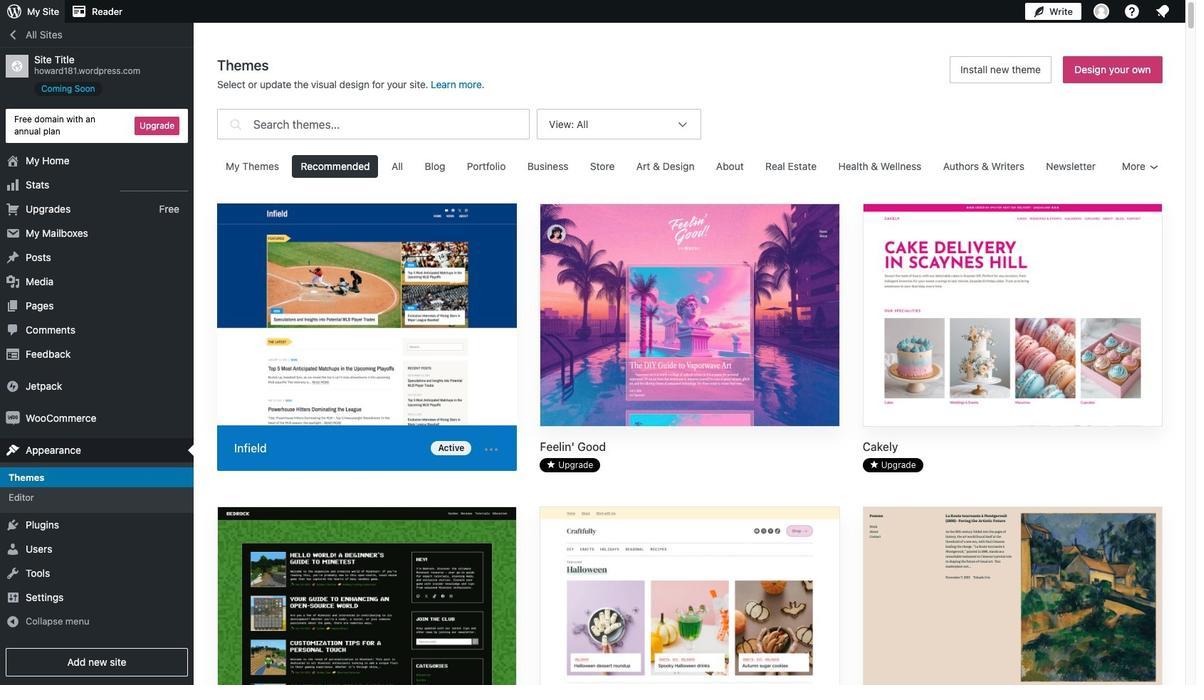 Task type: describe. For each thing, give the bounding box(es) containing it.
a passionate sports fan blog celebrating your favorite game. image
[[217, 204, 517, 428]]

manage your notifications image
[[1154, 3, 1171, 20]]

Search search field
[[253, 110, 529, 139]]

highest hourly views 0 image
[[120, 182, 188, 191]]

1 img image from the top
[[6, 379, 20, 393]]

2 img image from the top
[[6, 411, 20, 425]]



Task type: vqa. For each thing, say whether or not it's contained in the screenshot.
A passionate sports fan blog celebrating your favorite game. Image
yes



Task type: locate. For each thing, give the bounding box(es) containing it.
my profile image
[[1094, 4, 1109, 19]]

a cheerful wordpress blogging theme dedicated to all things homemade and delightful. image
[[541, 507, 839, 686]]

1 vertical spatial img image
[[6, 411, 20, 425]]

None search field
[[217, 105, 530, 143]]

more options for theme infield image
[[483, 441, 500, 458]]

0 vertical spatial img image
[[6, 379, 20, 393]]

img image
[[6, 379, 20, 393], [6, 411, 20, 425]]

inspired by the iconic worlds of minecraft and minetest, bedrock is a blog theme that reminds the immersive experience of these games. image
[[218, 507, 516, 686]]

help image
[[1124, 3, 1141, 20]]

pomme is a simple portfolio theme for painters. image
[[863, 507, 1162, 686]]

cakely is a business theme perfect for bakers or cake makers with a vibrant colour. image
[[863, 204, 1162, 428]]

a blog theme with a bold vaporwave aesthetic. its nostalgic atmosphere pays homage to the 80s and early 90s. image
[[541, 204, 839, 428]]

open search image
[[227, 105, 245, 143]]



